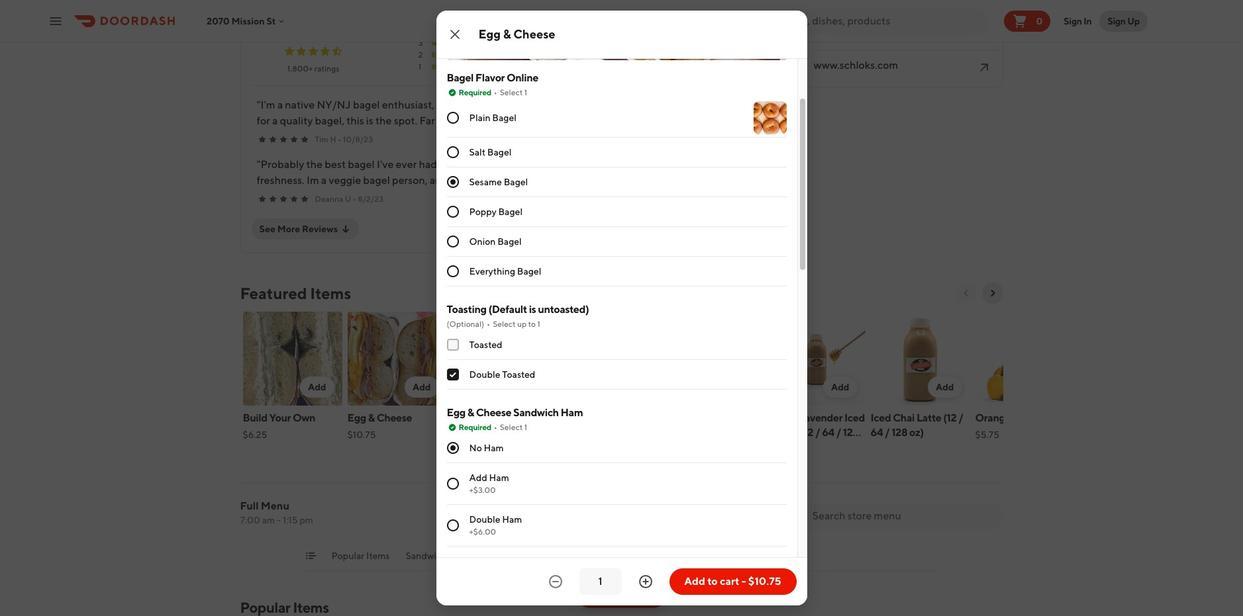 Task type: vqa. For each thing, say whether or not it's contained in the screenshot.
Build Your Own Add button
yes



Task type: locate. For each thing, give the bounding box(es) containing it.
add ham +$3.00
[[469, 473, 509, 496]]

menu inside full menu 7:00 am - 1:15 pm
[[261, 500, 289, 513]]

items inside popular items button
[[366, 551, 390, 562]]

1 vertical spatial "
[[257, 158, 261, 171]]

select inside egg & cheese sandwich ham group
[[500, 423, 523, 433]]

featured items
[[240, 284, 351, 303]]

(12 down lavender
[[800, 427, 813, 439]]

4.8
[[295, 10, 332, 41]]

(12
[[943, 412, 957, 425], [800, 427, 813, 439]]

next button of carousel image
[[987, 288, 998, 299]]

egg right own
[[347, 412, 366, 425]]

bagel up salt bagel
[[492, 113, 517, 123]]

featured
[[240, 284, 307, 303]]

1 horizontal spatial iced
[[871, 412, 891, 425]]

double for double toasted
[[469, 370, 500, 380]]

64 inside iced chai latte (12 / 64 / 128 oz)
[[871, 427, 883, 439]]

• up no ham at the bottom left of the page
[[494, 423, 497, 433]]

items right popular
[[366, 551, 390, 562]]

egg up $16.50
[[447, 407, 466, 419]]

am
[[262, 515, 275, 526]]

0 horizontal spatial plain
[[469, 113, 491, 123]]

0 horizontal spatial egg
[[347, 412, 366, 425]]

0 vertical spatial -
[[277, 515, 281, 526]]

0 vertical spatial items
[[310, 284, 351, 303]]

select inside bagel flavor online group
[[500, 88, 523, 98]]

& up bagel flavor online
[[503, 27, 511, 41]]

+$3.00
[[469, 486, 496, 496]]

your
[[269, 412, 291, 425]]

is
[[529, 304, 536, 316]]

add inside button
[[684, 576, 705, 588]]

plain left schmear in the bottom of the page
[[557, 412, 580, 425]]

add button for egg & cheese
[[405, 377, 439, 398]]

plain schmear 8 oz image
[[557, 312, 656, 406]]

up
[[517, 319, 527, 329]]

iced chai latte (12 / 64 / 128 oz) image
[[871, 312, 970, 406]]

0 horizontal spatial $10.75
[[347, 430, 376, 440]]

0 vertical spatial • select 1
[[494, 88, 527, 98]]

add to cart - $10.75
[[684, 576, 781, 588]]

& down egg & cheese 'image'
[[368, 412, 375, 425]]

2 double from the top
[[469, 515, 500, 525]]

"
[[257, 99, 261, 111], [257, 158, 261, 171]]

1 horizontal spatial sign
[[1108, 16, 1126, 26]]

add button for iced chai latte (12 / 64 / 128 oz)
[[928, 377, 962, 398]]

$16.50
[[452, 430, 481, 440]]

1 vertical spatial plain
[[557, 412, 580, 425]]

2 required from the top
[[459, 423, 491, 433]]

1 64 from the left
[[822, 427, 834, 439]]

featured items heading
[[240, 283, 351, 304]]

oz) down latte
[[909, 427, 924, 439]]

Onion Bagel radio
[[447, 236, 459, 248]]

required down the flavor at the left
[[459, 88, 491, 98]]

128 inside honey lavender iced coffee (12 / 64 / 128 oz)
[[843, 427, 859, 439]]

2 128 from the left
[[892, 427, 908, 439]]

0 horizontal spatial sign
[[1064, 16, 1082, 26]]

1 vertical spatial required
[[459, 423, 491, 433]]

• select 1 inside bagel flavor online group
[[494, 88, 527, 98]]

cheese for egg & cheese $10.75
[[377, 412, 412, 425]]

required up no
[[459, 423, 491, 433]]

egg inside group
[[447, 407, 466, 419]]

1 horizontal spatial items
[[366, 551, 390, 562]]

flavor
[[475, 72, 505, 84]]

required inside egg & cheese sandwich ham group
[[459, 423, 491, 433]]

select down (default
[[493, 319, 516, 329]]

treats
[[781, 551, 807, 562]]

deanna
[[315, 194, 343, 204]]

• right h
[[338, 134, 341, 144]]

sign left in
[[1064, 16, 1082, 26]]

1 vertical spatial to
[[707, 576, 718, 588]]

0 horizontal spatial menu
[[261, 500, 289, 513]]

0
[[1036, 16, 1043, 26]]

oz) inside iced chai latte (12 / 64 / 128 oz)
[[909, 427, 924, 439]]

64
[[822, 427, 834, 439], [871, 427, 883, 439]]

ham
[[561, 407, 583, 419], [484, 443, 504, 454], [489, 473, 509, 484], [502, 515, 522, 525]]

1 horizontal spatial 128
[[892, 427, 908, 439]]

3
[[418, 38, 423, 48]]

& inside egg & cheese $10.75
[[368, 412, 375, 425]]

bagel right everything
[[517, 266, 541, 277]]

ham inside double ham +$6.00
[[502, 515, 522, 525]]

egg & cheese sandwich ham group
[[447, 406, 787, 547]]

1 • select 1 from the top
[[494, 88, 527, 98]]

egg for egg & cheese
[[479, 27, 501, 41]]

0 horizontal spatial items
[[310, 284, 351, 303]]

& inside group
[[467, 407, 474, 419]]

ham for double ham +$6.00
[[502, 515, 522, 525]]

9698
[[864, 25, 889, 38]]

select down egg & cheese sandwich ham
[[500, 423, 523, 433]]

2 • select 1 from the top
[[494, 423, 527, 433]]

cheese up $16.50
[[476, 407, 511, 419]]

1 right up
[[537, 319, 540, 329]]

1 vertical spatial double
[[469, 515, 500, 525]]

& up $16.50
[[467, 407, 474, 419]]

• select 1 inside egg & cheese sandwich ham group
[[494, 423, 527, 433]]

double
[[469, 370, 500, 380], [469, 515, 500, 525]]

1 required from the top
[[459, 88, 491, 98]]

double right double toasted "checkbox"
[[469, 370, 500, 380]]

0 vertical spatial plain
[[469, 113, 491, 123]]

plain inside bagel flavor online group
[[469, 113, 491, 123]]

0 horizontal spatial cheese
[[377, 412, 412, 425]]

2 horizontal spatial egg
[[479, 27, 501, 41]]

bagel right 'onion'
[[498, 237, 522, 247]]

2 horizontal spatial cheese
[[513, 27, 555, 41]]

1 vertical spatial items
[[366, 551, 390, 562]]

2
[[418, 50, 423, 60]]

add button for classic
[[509, 377, 543, 398]]

1 128 from the left
[[843, 427, 859, 439]]

1 " from the top
[[257, 99, 261, 111]]

salt bagel
[[469, 147, 512, 158]]

oz) inside honey lavender iced coffee (12 / 64 / 128 oz)
[[766, 441, 781, 454]]

egg right close egg & cheese icon on the top
[[479, 27, 501, 41]]

required for &
[[459, 423, 491, 433]]

half-dozen bagels image
[[661, 312, 761, 406]]

to inside the add to cart - $10.75 button
[[707, 576, 718, 588]]

Current quantity is 1 number field
[[587, 575, 614, 589]]

decrease quantity by 1 image
[[547, 574, 563, 590]]

1 vertical spatial (12
[[800, 427, 813, 439]]

view restaurant image
[[976, 59, 992, 75]]

build your own $6.25
[[243, 412, 315, 440]]

1 down the online on the left top of the page
[[524, 88, 527, 98]]

double inside double ham +$6.00
[[469, 515, 500, 525]]

1 horizontal spatial $10.75
[[748, 576, 781, 588]]

required inside bagel flavor online group
[[459, 88, 491, 98]]

items
[[310, 284, 351, 303], [366, 551, 390, 562]]

128
[[843, 427, 859, 439], [892, 427, 908, 439]]

add for classic
[[517, 382, 536, 393]]

- right 'cart'
[[742, 576, 746, 588]]

0 vertical spatial required
[[459, 88, 491, 98]]

oz)
[[909, 427, 924, 439], [766, 441, 781, 454]]

sign left up
[[1108, 16, 1126, 26]]

0 vertical spatial menu
[[261, 500, 289, 513]]

sign in
[[1064, 16, 1092, 26]]

toasted up egg & cheese sandwich ham
[[502, 370, 535, 380]]

chai
[[893, 412, 915, 425]]

select
[[500, 88, 523, 98], [493, 319, 516, 329], [500, 423, 523, 433]]

5
[[418, 14, 423, 24]]

0 vertical spatial toasted
[[469, 340, 502, 351]]

menu inside button
[[630, 589, 659, 601]]

• right (optional)
[[487, 319, 490, 329]]

bagel right poppy
[[498, 207, 523, 217]]

menu up am
[[261, 500, 289, 513]]

sandwich
[[513, 407, 559, 419]]

items inside featured items heading
[[310, 284, 351, 303]]

1 horizontal spatial plain
[[557, 412, 580, 425]]

0 vertical spatial $10.75
[[347, 430, 376, 440]]

u
[[345, 194, 351, 204]]

ham up +$3.00
[[489, 473, 509, 484]]

classic image
[[452, 312, 551, 406]]

menu right the 'view'
[[630, 589, 659, 601]]

double up +$6.00
[[469, 515, 500, 525]]

0 button
[[1004, 10, 1051, 31]]

& left spreads
[[661, 551, 667, 562]]

double for double ham +$6.00
[[469, 515, 500, 525]]

double ham +$6.00
[[469, 515, 522, 537]]

cheese
[[513, 27, 555, 41], [476, 407, 511, 419], [377, 412, 412, 425]]

1 horizontal spatial cheese
[[476, 407, 511, 419]]

• right u
[[353, 194, 356, 204]]

0 horizontal spatial (12
[[800, 427, 813, 439]]

64 down lavender
[[822, 427, 834, 439]]

ham inside add ham +$3.00
[[489, 473, 509, 484]]

items for featured items
[[310, 284, 351, 303]]

0 horizontal spatial -
[[277, 515, 281, 526]]

2 sign from the left
[[1108, 16, 1126, 26]]

cheese down egg & cheese 'image'
[[377, 412, 412, 425]]

1 vertical spatial toasted
[[502, 370, 535, 380]]

1 vertical spatial menu
[[630, 589, 659, 601]]

1 horizontal spatial egg
[[447, 407, 466, 419]]

cheese inside egg & cheese $10.75
[[377, 412, 412, 425]]

0 vertical spatial "
[[257, 99, 261, 111]]

toasted down (optional)
[[469, 340, 502, 351]]

open menu image
[[48, 13, 64, 29]]

bagel flavor online
[[447, 72, 538, 84]]

• down bagel flavor online
[[494, 88, 497, 98]]

1 horizontal spatial -
[[742, 576, 746, 588]]

0 vertical spatial select
[[500, 88, 523, 98]]

sign for sign in
[[1064, 16, 1082, 26]]

• select 1 for cheese
[[494, 423, 527, 433]]

sign for sign up
[[1108, 16, 1126, 26]]

2 iced from the left
[[871, 412, 891, 425]]

$6.25
[[243, 430, 267, 440]]

bagel for onion
[[498, 237, 522, 247]]

see
[[259, 224, 275, 234]]

iced left chai
[[871, 412, 891, 425]]

1 horizontal spatial to
[[707, 576, 718, 588]]

egg inside egg & cheese $10.75
[[347, 412, 366, 425]]

more
[[277, 224, 300, 234]]

2 " from the top
[[257, 158, 261, 171]]

items right 'featured'
[[310, 284, 351, 303]]

1 horizontal spatial oz)
[[909, 427, 924, 439]]

in
[[1084, 16, 1092, 26]]

cheese up the online on the left top of the page
[[513, 27, 555, 41]]

bagel right salt
[[487, 147, 512, 158]]

full menu 7:00 am - 1:15 pm
[[240, 500, 313, 526]]

required
[[459, 88, 491, 98], [459, 423, 491, 433]]

onion bagel
[[469, 237, 522, 247]]

view
[[603, 589, 628, 601]]

1 iced from the left
[[845, 412, 865, 425]]

schmears
[[618, 551, 659, 562]]

www.schloks.com
[[814, 59, 898, 72]]

honey lavender iced coffee (12 / 64 / 128 oz)
[[766, 412, 865, 454]]

64 right honey lavender iced coffee (12 / 64 / 128 oz) on the bottom of the page
[[871, 427, 883, 439]]

(12 right latte
[[943, 412, 957, 425]]

2070 mission st button
[[207, 16, 286, 26]]

0 vertical spatial to
[[528, 319, 536, 329]]

- inside full menu 7:00 am - 1:15 pm
[[277, 515, 281, 526]]

to left 'cart'
[[707, 576, 718, 588]]

cheese inside group
[[476, 407, 511, 419]]

$10.75
[[347, 430, 376, 440], [748, 576, 781, 588]]

1 vertical spatial • select 1
[[494, 423, 527, 433]]

plain right the plain bagel option
[[469, 113, 491, 123]]

0 horizontal spatial 64
[[822, 427, 834, 439]]

to right up
[[528, 319, 536, 329]]

egg & cheese image
[[347, 312, 447, 406]]

2070 mission st
[[207, 16, 276, 26]]

& for egg & cheese sandwich ham
[[467, 407, 474, 419]]

1 down 'sandwich'
[[524, 423, 527, 433]]

bagel for plain
[[492, 113, 517, 123]]

bagel for poppy
[[498, 207, 523, 217]]

• select 1 down egg & cheese sandwich ham
[[494, 423, 527, 433]]

1 vertical spatial oz)
[[766, 441, 781, 454]]

Everything Bagel radio
[[447, 266, 459, 278]]

1 vertical spatial select
[[493, 319, 516, 329]]

select down the online on the left top of the page
[[500, 88, 523, 98]]

1 inside bagel flavor online group
[[524, 88, 527, 98]]

1 sign from the left
[[1064, 16, 1082, 26]]

12oz
[[1039, 412, 1060, 425]]

1 horizontal spatial (12
[[943, 412, 957, 425]]

iced
[[845, 412, 865, 425], [871, 412, 891, 425]]

1 horizontal spatial menu
[[630, 589, 659, 601]]

sandwiches button
[[406, 550, 456, 571]]

oz) down coffee
[[766, 441, 781, 454]]

0 vertical spatial (12
[[943, 412, 957, 425]]

None radio
[[447, 478, 459, 490], [447, 520, 459, 532], [447, 478, 459, 490], [447, 520, 459, 532]]

iced right lavender
[[845, 412, 865, 425]]

1 inside egg & cheese sandwich ham group
[[524, 423, 527, 433]]

8
[[625, 412, 631, 425]]

add inside add ham +$3.00
[[469, 473, 487, 484]]

bagel right sesame
[[504, 177, 528, 188]]

2 vertical spatial select
[[500, 423, 523, 433]]

8/2/23
[[358, 194, 384, 204]]

roe
[[585, 551, 602, 562]]

0 horizontal spatial oz)
[[766, 441, 781, 454]]

No Ham radio
[[447, 443, 459, 455]]

4
[[418, 26, 423, 36]]

/
[[959, 412, 963, 425], [815, 427, 820, 439], [836, 427, 841, 439], [885, 427, 890, 439]]

- right am
[[277, 515, 281, 526]]

1 vertical spatial -
[[742, 576, 746, 588]]

popular
[[332, 551, 364, 562]]

128 inside iced chai latte (12 / 64 / 128 oz)
[[892, 427, 908, 439]]

&
[[503, 27, 511, 41], [467, 407, 474, 419], [368, 412, 375, 425], [577, 551, 583, 562], [661, 551, 667, 562]]

poppy bagel
[[469, 207, 523, 217]]

0 vertical spatial double
[[469, 370, 500, 380]]

add for iced chai latte (12 / 64 / 128 oz)
[[936, 382, 954, 393]]

1 double from the top
[[469, 370, 500, 380]]

add button for plain schmear 8 oz
[[614, 377, 648, 398]]

to inside toasting (default is untoasted) (optional) • select up to 1
[[528, 319, 536, 329]]

ham right no
[[484, 443, 504, 454]]

sign
[[1064, 16, 1082, 26], [1108, 16, 1126, 26]]

st
[[267, 16, 276, 26]]

drinks button
[[718, 550, 745, 571]]

double inside toasting (default is untoasted) group
[[469, 370, 500, 380]]

0 horizontal spatial 128
[[843, 427, 859, 439]]

bagel flavor online group
[[447, 71, 787, 287]]

0 vertical spatial oz)
[[909, 427, 924, 439]]

1 horizontal spatial 64
[[871, 427, 883, 439]]

egg & cheese
[[479, 27, 555, 41]]

0 horizontal spatial iced
[[845, 412, 865, 425]]

1 vertical spatial $10.75
[[748, 576, 781, 588]]

• select 1 down the online on the left top of the page
[[494, 88, 527, 98]]

0 horizontal spatial to
[[528, 319, 536, 329]]

7:00
[[240, 515, 260, 526]]

popular items button
[[332, 550, 390, 571]]

2 64 from the left
[[871, 427, 883, 439]]

• inside egg & cheese sandwich ham group
[[494, 423, 497, 433]]

ham up sliced
[[502, 515, 522, 525]]



Task type: describe. For each thing, give the bounding box(es) containing it.
plain schmear 8 oz
[[557, 412, 644, 425]]

(415)
[[814, 25, 838, 38]]

up
[[1127, 16, 1140, 26]]

1:15
[[283, 515, 298, 526]]

salmon
[[544, 551, 575, 562]]

add for egg & cheese
[[413, 382, 431, 393]]

full
[[240, 500, 259, 513]]

bagel for everything
[[517, 266, 541, 277]]

toasting (default is untoasted) group
[[447, 303, 787, 390]]

salt
[[469, 147, 486, 158]]

• select 1 for online
[[494, 88, 527, 98]]

poppy
[[469, 207, 497, 217]]

- inside button
[[742, 576, 746, 588]]

$10.75 inside button
[[748, 576, 781, 588]]

add for plain schmear 8 oz
[[622, 382, 640, 393]]

own
[[293, 412, 315, 425]]

orange juice 12oz $5.75
[[975, 412, 1060, 440]]

dog
[[761, 551, 779, 562]]

& left roe
[[577, 551, 583, 562]]

honey lavender iced coffee (12 / 64 / 128 oz) image
[[766, 312, 865, 406]]

ham right 'sandwich'
[[561, 407, 583, 419]]

(12 inside iced chai latte (12 / 64 / 128 oz)
[[943, 412, 957, 425]]

& for egg & cheese $10.75
[[368, 412, 375, 425]]

menu for view
[[630, 589, 659, 601]]

increase quantity by 1 image
[[638, 574, 653, 590]]

1,800+
[[287, 64, 313, 74]]

Salt Bagel radio
[[447, 147, 459, 158]]

latte
[[917, 412, 941, 425]]

pm
[[300, 515, 313, 526]]

plain bagel image
[[753, 102, 787, 135]]

lavender
[[799, 412, 843, 425]]

ratings
[[315, 64, 340, 74]]

" for tim h • 10/8/23
[[257, 99, 261, 111]]

call restaurant image
[[976, 26, 992, 41]]

" for deanna u • 8/2/23
[[257, 158, 261, 171]]

add button for honey lavender iced coffee (12 / 64 / 128 oz)
[[823, 377, 857, 398]]

everything
[[469, 266, 515, 277]]

1 inside toasting (default is untoasted) (optional) • select up to 1
[[537, 319, 540, 329]]

egg for egg & cheese sandwich ham
[[447, 407, 466, 419]]

sign up
[[1108, 16, 1140, 26]]

(optional)
[[447, 319, 484, 329]]

sandwiches
[[406, 551, 456, 562]]

sesame
[[469, 177, 502, 188]]

1,800+ ratings
[[287, 64, 340, 74]]

everything bagel
[[469, 266, 541, 277]]

Double Toasted checkbox
[[447, 369, 459, 381]]

items for popular items
[[366, 551, 390, 562]]

bagel for sesame
[[504, 177, 528, 188]]

build your own image
[[243, 312, 342, 406]]

Sesame Bagel radio
[[447, 176, 459, 188]]

$10.75 inside egg & cheese $10.75
[[347, 430, 376, 440]]

cart
[[720, 576, 739, 588]]

& for schmears & spreads
[[661, 551, 667, 562]]

deanna u • 8/2/23
[[315, 194, 384, 204]]

untoasted)
[[538, 304, 589, 316]]

add for honey lavender iced coffee (12 / 64 / 128 oz)
[[831, 382, 849, 393]]

289-
[[840, 25, 864, 38]]

bagel for salt
[[487, 147, 512, 158]]

mission
[[232, 16, 265, 26]]

sliced salmon & roe button
[[516, 550, 602, 571]]

Plain Bagel radio
[[447, 112, 459, 124]]

required for flavor
[[459, 88, 491, 98]]

view menu
[[603, 589, 659, 601]]

add button for build your own
[[300, 377, 334, 398]]

egg & cheese sandwich ham
[[447, 407, 583, 419]]

coffee
[[766, 427, 798, 439]]

oz
[[633, 412, 644, 425]]

double toasted
[[469, 370, 535, 380]]

no ham
[[469, 443, 504, 454]]

bagels button
[[472, 550, 500, 571]]

sliced salmon & roe
[[516, 551, 602, 562]]

juice
[[1013, 412, 1038, 425]]

view menu button
[[577, 582, 667, 609]]

tim h • 10/8/23
[[315, 134, 373, 144]]

select inside toasting (default is untoasted) (optional) • select up to 1
[[493, 319, 516, 329]]

online
[[507, 72, 538, 84]]

dog treats button
[[761, 550, 807, 571]]

1 down 2
[[418, 62, 422, 72]]

see more reviews button
[[251, 219, 359, 240]]

Poppy Bagel radio
[[447, 206, 459, 218]]

previous button of carousel image
[[961, 288, 971, 299]]

honey
[[766, 412, 797, 425]]

64 inside honey lavender iced coffee (12 / 64 / 128 oz)
[[822, 427, 834, 439]]

spreads
[[668, 551, 703, 562]]

$5.75
[[975, 430, 999, 440]]

10/8/23
[[343, 134, 373, 144]]

bagel left the flavor at the left
[[447, 72, 474, 84]]

ham for no ham
[[484, 443, 504, 454]]

egg & cheese dialog
[[436, 0, 807, 606]]

menu for full
[[261, 500, 289, 513]]

bagels
[[472, 551, 500, 562]]

popular items
[[332, 551, 390, 562]]

sesame bagel
[[469, 177, 528, 188]]

Item Search search field
[[812, 509, 993, 524]]

2070
[[207, 16, 230, 26]]

build
[[243, 412, 267, 425]]

iced inside iced chai latte (12 / 64 / 128 oz)
[[871, 412, 891, 425]]

schmear
[[582, 412, 623, 425]]

select for cheese
[[500, 423, 523, 433]]

classic
[[452, 412, 485, 425]]

plain for plain schmear 8 oz
[[557, 412, 580, 425]]

• inside bagel flavor online group
[[494, 88, 497, 98]]

(12 inside honey lavender iced coffee (12 / 64 / 128 oz)
[[800, 427, 813, 439]]

plain for plain bagel
[[469, 113, 491, 123]]

cheese for egg & cheese
[[513, 27, 555, 41]]

onion
[[469, 237, 496, 247]]

ham for add ham +$3.00
[[489, 473, 509, 484]]

see more reviews
[[259, 224, 338, 234]]

add for build your own
[[308, 382, 326, 393]]

• inside toasting (default is untoasted) (optional) • select up to 1
[[487, 319, 490, 329]]

select for online
[[500, 88, 523, 98]]

cheese for egg & cheese sandwich ham
[[476, 407, 511, 419]]

plain bagel
[[469, 113, 517, 123]]

& for egg & cheese
[[503, 27, 511, 41]]

(415) 289-9698
[[814, 25, 889, 38]]

schmears & spreads
[[618, 551, 703, 562]]

close egg & cheese image
[[447, 26, 463, 42]]

add to cart - $10.75 button
[[669, 569, 796, 595]]

sliced
[[516, 551, 542, 562]]

classic $16.50
[[452, 412, 485, 440]]

toasting (default is untoasted) (optional) • select up to 1
[[447, 304, 589, 329]]

sign in link
[[1056, 8, 1100, 34]]

reviews
[[302, 224, 338, 234]]

egg & cheese $10.75
[[347, 412, 412, 440]]

iced inside honey lavender iced coffee (12 / 64 / 128 oz)
[[845, 412, 865, 425]]

drinks
[[718, 551, 745, 562]]

(default
[[488, 304, 527, 316]]

schmears & spreads button
[[618, 550, 703, 571]]

Toasted checkbox
[[447, 339, 459, 351]]



